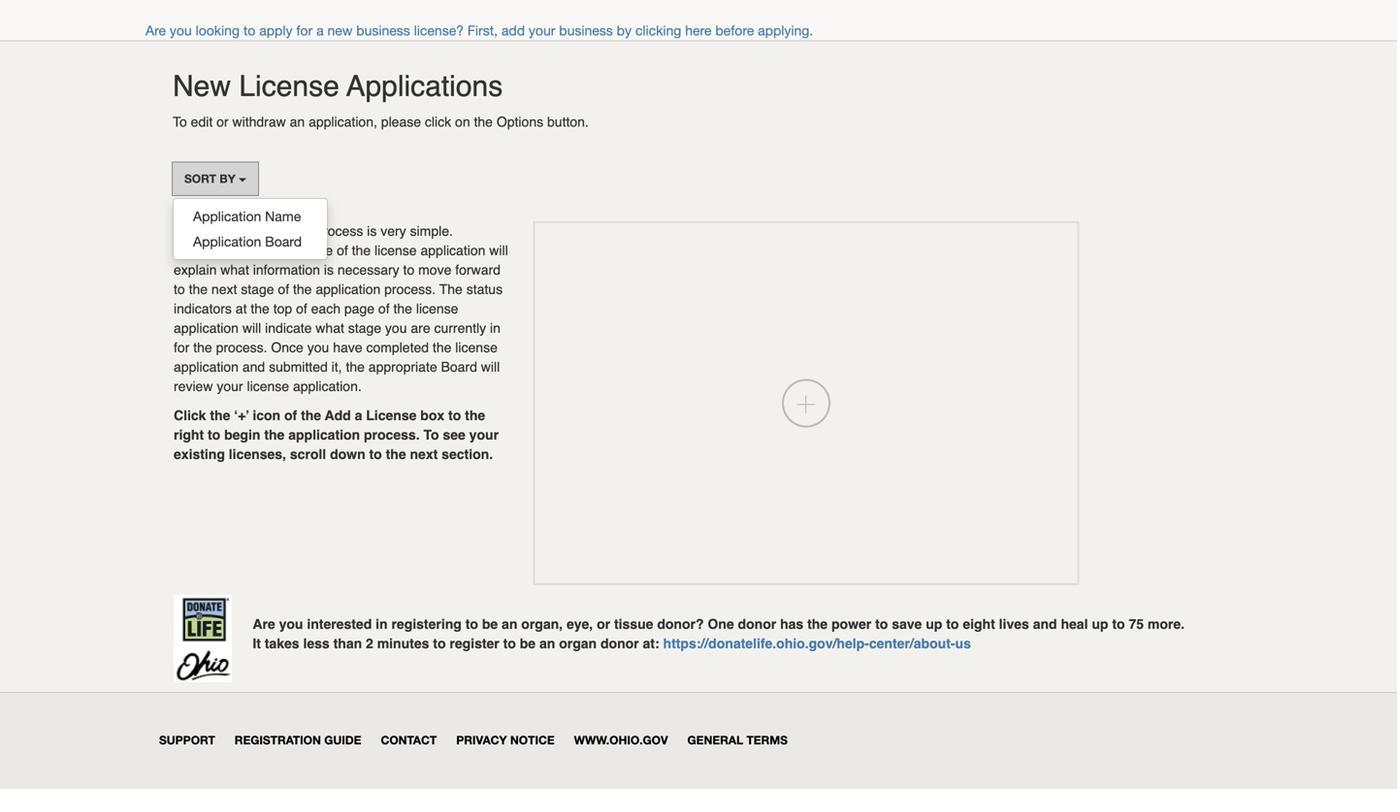 Task type: locate. For each thing, give the bounding box(es) containing it.
1 horizontal spatial license
[[366, 407, 417, 423]]

are for are you looking to apply for a new business license? first, add your business by clicking here before applying.
[[146, 22, 166, 38]]

1 vertical spatial and
[[1033, 616, 1057, 632]]

1 horizontal spatial each
[[311, 301, 341, 316]]

0 vertical spatial application
[[193, 208, 261, 224]]

are you looking to apply for a new business license? first, add your business by clicking here before applying.
[[146, 22, 813, 38]]

are you looking to apply for a new business license? first, add your business by clicking here before applying. link
[[146, 22, 813, 38]]

will
[[489, 242, 508, 258], [242, 320, 261, 336], [481, 359, 500, 374]]

your right add at the top left of page
[[529, 22, 556, 38]]

page
[[344, 301, 375, 316]]

0 horizontal spatial or
[[217, 114, 229, 130]]

0 vertical spatial an
[[290, 114, 305, 130]]

board inside the license application process is very simple. instructions for each stage of the license application will explain what information is necessary to move forward to the next stage of the application process. the status indicators at the top of each page of the license application will indicate what stage you are currently in for the process. once you have completed the license application and submitted it, the appropriate board will review your license application.
[[441, 359, 477, 374]]

the up the are
[[394, 301, 412, 316]]

0 vertical spatial for
[[296, 22, 313, 38]]

to inside click the '+' icon of the add a license box to the right to begin the application process. to see your existing licenses, scroll down to the next section.
[[424, 427, 439, 442]]

board down 'currently'
[[441, 359, 477, 374]]

license
[[239, 70, 339, 103], [366, 407, 417, 423]]

1 vertical spatial to
[[424, 427, 439, 442]]

the
[[474, 114, 493, 130], [352, 242, 371, 258], [189, 281, 208, 297], [293, 281, 312, 297], [251, 301, 270, 316], [394, 301, 412, 316], [193, 339, 212, 355], [433, 339, 452, 355], [346, 359, 365, 374], [210, 407, 230, 423], [301, 407, 321, 423], [465, 407, 485, 423], [264, 427, 285, 442], [386, 446, 406, 462], [808, 616, 828, 632]]

1 horizontal spatial stage
[[300, 242, 333, 258]]

are for are you interested in registering to be an organ, eye, or tissue donor? one donor has the power to save up to eight lives and heal up to 75 more. it takes less than 2 minutes to register to be an organ donor at: https://donatelife.ohio.gov/help-center/about-us
[[253, 616, 275, 632]]

1 horizontal spatial next
[[410, 446, 438, 462]]

and left submitted
[[242, 359, 265, 374]]

1 vertical spatial stage
[[241, 281, 274, 297]]

in up minutes
[[376, 616, 388, 632]]

guide
[[324, 733, 361, 747]]

and left heal
[[1033, 616, 1057, 632]]

of right icon
[[284, 407, 297, 423]]

add
[[502, 22, 525, 38]]

0 horizontal spatial license
[[239, 70, 339, 103]]

notice
[[510, 733, 555, 747]]

business
[[356, 22, 410, 38], [559, 22, 613, 38]]

1 vertical spatial in
[[376, 616, 388, 632]]

1 vertical spatial or
[[597, 616, 611, 632]]

necessary
[[338, 262, 400, 277]]

up right save
[[926, 616, 943, 632]]

0 horizontal spatial the
[[174, 223, 197, 239]]

in right 'currently'
[[490, 320, 501, 336]]

0 vertical spatial donor
[[738, 616, 777, 632]]

1 horizontal spatial board
[[441, 359, 477, 374]]

1 horizontal spatial your
[[469, 427, 499, 442]]

1 horizontal spatial up
[[1092, 616, 1109, 632]]

process. up down
[[364, 427, 420, 442]]

application up 'application board' link
[[193, 208, 261, 224]]

0 vertical spatial what
[[221, 262, 249, 277]]

to up see
[[448, 407, 461, 423]]

1 horizontal spatial or
[[597, 616, 611, 632]]

1 application from the top
[[193, 208, 261, 224]]

for
[[296, 22, 313, 38], [247, 242, 263, 258], [174, 339, 190, 355]]

to down the explain
[[174, 281, 185, 297]]

next up at
[[211, 281, 237, 297]]

0 vertical spatial next
[[211, 281, 237, 297]]

to left 75
[[1113, 616, 1125, 632]]

sort by button
[[172, 162, 259, 196]]

license down 'currently'
[[455, 339, 498, 355]]

0 vertical spatial board
[[265, 233, 302, 249]]

on
[[455, 114, 470, 130]]

stage down process
[[300, 242, 333, 258]]

0 horizontal spatial each
[[267, 242, 296, 258]]

section.
[[442, 446, 493, 462]]

1 vertical spatial each
[[311, 301, 341, 316]]

1 vertical spatial the
[[439, 281, 463, 297]]

your inside click the '+' icon of the add a license box to the right to begin the application process. to see your existing licenses, scroll down to the next section.
[[469, 427, 499, 442]]

register
[[450, 635, 500, 651]]

to
[[243, 22, 256, 38], [403, 262, 415, 277], [174, 281, 185, 297], [448, 407, 461, 423], [208, 427, 221, 442], [369, 446, 382, 462], [466, 616, 478, 632], [875, 616, 888, 632], [946, 616, 959, 632], [1113, 616, 1125, 632], [433, 635, 446, 651], [503, 635, 516, 651]]

0 horizontal spatial next
[[211, 281, 237, 297]]

the
[[174, 223, 197, 239], [439, 281, 463, 297]]

new license applications
[[173, 70, 503, 103]]

what
[[221, 262, 249, 277], [316, 320, 344, 336]]

your
[[529, 22, 556, 38], [217, 378, 243, 394], [469, 427, 499, 442]]

1 horizontal spatial be
[[520, 635, 536, 651]]

to right register
[[503, 635, 516, 651]]

0 horizontal spatial stage
[[241, 281, 274, 297]]

and inside are you interested in registering to be an organ, eye, or tissue donor? one donor has the power to save up to eight lives and heal up to 75 more. it takes less than 2 minutes to register to be an organ donor at: https://donatelife.ohio.gov/help-center/about-us
[[1033, 616, 1057, 632]]

for up review
[[174, 339, 190, 355]]

registration guide link
[[235, 733, 361, 747]]

in inside the license application process is very simple. instructions for each stage of the license application will explain what information is necessary to move forward to the next stage of the application process. the status indicators at the top of each page of the license application will indicate what stage you are currently in for the process. once you have completed the license application and submitted it, the appropriate board will review your license application.
[[490, 320, 501, 336]]

1 vertical spatial a
[[355, 407, 362, 423]]

0 horizontal spatial be
[[482, 616, 498, 632]]

process.
[[384, 281, 436, 297], [216, 339, 267, 355], [364, 427, 420, 442]]

0 vertical spatial to
[[173, 114, 187, 130]]

terms
[[747, 733, 788, 747]]

you inside are you interested in registering to be an organ, eye, or tissue donor? one donor has the power to save up to eight lives and heal up to 75 more. it takes less than 2 minutes to register to be an organ donor at: https://donatelife.ohio.gov/help-center/about-us
[[279, 616, 303, 632]]

the up instructions
[[174, 223, 197, 239]]

0 vertical spatial be
[[482, 616, 498, 632]]

1 vertical spatial application
[[193, 233, 261, 249]]

be down organ,
[[520, 635, 536, 651]]

donor down tissue
[[601, 635, 639, 651]]

you up takes
[[279, 616, 303, 632]]

and
[[242, 359, 265, 374], [1033, 616, 1057, 632]]

to left edit
[[173, 114, 187, 130]]

to down box
[[424, 427, 439, 442]]

registration
[[235, 733, 321, 747]]

license inside click the '+' icon of the add a license box to the right to begin the application process. to see your existing licenses, scroll down to the next section.
[[366, 407, 417, 423]]

in inside are you interested in registering to be an organ, eye, or tissue donor? one donor has the power to save up to eight lives and heal up to 75 more. it takes less than 2 minutes to register to be an organ donor at: https://donatelife.ohio.gov/help-center/about-us
[[376, 616, 388, 632]]

top
[[273, 301, 292, 316]]

by
[[220, 172, 236, 186]]

applications
[[347, 70, 503, 103]]

1 horizontal spatial what
[[316, 320, 344, 336]]

to left save
[[875, 616, 888, 632]]

1 vertical spatial are
[[253, 616, 275, 632]]

1 vertical spatial is
[[324, 262, 334, 277]]

application down "application name" link
[[193, 233, 261, 249]]

eight
[[963, 616, 996, 632]]

1 horizontal spatial are
[[253, 616, 275, 632]]

application
[[247, 223, 312, 239], [421, 242, 486, 258], [316, 281, 381, 297], [174, 320, 239, 336], [174, 359, 239, 374], [288, 427, 360, 442]]

power
[[832, 616, 872, 632]]

the down icon
[[264, 427, 285, 442]]

0 horizontal spatial in
[[376, 616, 388, 632]]

1 vertical spatial your
[[217, 378, 243, 394]]

2 vertical spatial your
[[469, 427, 499, 442]]

up
[[926, 616, 943, 632], [1092, 616, 1109, 632]]

0 vertical spatial process.
[[384, 281, 436, 297]]

1 vertical spatial process.
[[216, 339, 267, 355]]

0 horizontal spatial are
[[146, 22, 166, 38]]

process. down at
[[216, 339, 267, 355]]

www.ohio.gov link
[[574, 733, 668, 747]]

donor up https://donatelife.ohio.gov/help-
[[738, 616, 777, 632]]

privacy
[[456, 733, 507, 747]]

in
[[490, 320, 501, 336], [376, 616, 388, 632]]

business right new
[[356, 22, 410, 38]]

board down name
[[265, 233, 302, 249]]

each up information
[[267, 242, 296, 258]]

stage down the page
[[348, 320, 381, 336]]

button.
[[547, 114, 589, 130]]

are inside are you interested in registering to be an organ, eye, or tissue donor? one donor has the power to save up to eight lives and heal up to 75 more. it takes less than 2 minutes to register to be an organ donor at: https://donatelife.ohio.gov/help-center/about-us
[[253, 616, 275, 632]]

be up register
[[482, 616, 498, 632]]

0 vertical spatial a
[[316, 22, 324, 38]]

the up see
[[465, 407, 485, 423]]

board inside application name application board
[[265, 233, 302, 249]]

0 vertical spatial your
[[529, 22, 556, 38]]

what up have
[[316, 320, 344, 336]]

the up https://donatelife.ohio.gov/help-center/about-us link
[[808, 616, 828, 632]]

are left looking
[[146, 22, 166, 38]]

us
[[955, 635, 971, 651]]

an
[[290, 114, 305, 130], [502, 616, 518, 632], [540, 635, 555, 651]]

1 vertical spatial for
[[247, 242, 263, 258]]

2 vertical spatial for
[[174, 339, 190, 355]]

your up '+'
[[217, 378, 243, 394]]

an left organ,
[[502, 616, 518, 632]]

2 horizontal spatial your
[[529, 22, 556, 38]]

2 vertical spatial stage
[[348, 320, 381, 336]]

stage up at
[[241, 281, 274, 297]]

0 horizontal spatial and
[[242, 359, 265, 374]]

1 horizontal spatial and
[[1033, 616, 1057, 632]]

1 vertical spatial an
[[502, 616, 518, 632]]

1 horizontal spatial to
[[424, 427, 439, 442]]

for down "application name" link
[[247, 242, 263, 258]]

next inside click the '+' icon of the add a license box to the right to begin the application process. to see your existing licenses, scroll down to the next section.
[[410, 446, 438, 462]]

forward
[[455, 262, 501, 277]]

the down 'currently'
[[433, 339, 452, 355]]

have
[[333, 339, 363, 355]]

application.
[[293, 378, 362, 394]]

an right withdraw
[[290, 114, 305, 130]]

process. down move
[[384, 281, 436, 297]]

the left add
[[301, 407, 321, 423]]

for right apply
[[296, 22, 313, 38]]

application inside click the '+' icon of the add a license box to the right to begin the application process. to see your existing licenses, scroll down to the next section.
[[288, 427, 360, 442]]

1 vertical spatial be
[[520, 635, 536, 651]]

1 horizontal spatial in
[[490, 320, 501, 336]]

the right down
[[386, 446, 406, 462]]

are
[[146, 22, 166, 38], [253, 616, 275, 632]]

license left box
[[366, 407, 417, 423]]

is left necessary
[[324, 262, 334, 277]]

are up it
[[253, 616, 275, 632]]

status
[[467, 281, 503, 297]]

privacy notice link
[[456, 733, 555, 747]]

0 horizontal spatial donor
[[601, 635, 639, 651]]

0 vertical spatial each
[[267, 242, 296, 258]]

1 horizontal spatial donor
[[738, 616, 777, 632]]

very
[[381, 223, 406, 239]]

the license application process is very simple. instructions for each stage of the license application will explain what information is necessary to move forward to the next stage of the application process. the status indicators at the top of each page of the license application will indicate what stage you are currently in for the process. once you have completed the license application and submitted it, the appropriate board will review your license application.
[[174, 223, 508, 394]]

is left very
[[367, 223, 377, 239]]

a
[[316, 22, 324, 38], [355, 407, 362, 423]]

0 vertical spatial the
[[174, 223, 197, 239]]

an down organ,
[[540, 635, 555, 651]]

minutes
[[377, 635, 429, 651]]

application up information
[[247, 223, 312, 239]]

the down move
[[439, 281, 463, 297]]

0 horizontal spatial to
[[173, 114, 187, 130]]

0 horizontal spatial for
[[174, 339, 190, 355]]

apply
[[259, 22, 293, 38]]

click the '+' icon of the add a license box to the right to begin the application process. to see your existing licenses, scroll down to the next section.
[[174, 407, 499, 462]]

the right it,
[[346, 359, 365, 374]]

of down process
[[337, 242, 348, 258]]

what down 'application board' link
[[221, 262, 249, 277]]

sort
[[184, 172, 216, 186]]

donor
[[738, 616, 777, 632], [601, 635, 639, 651]]

license up instructions
[[201, 223, 243, 239]]

0 horizontal spatial business
[[356, 22, 410, 38]]

to down registering
[[433, 635, 446, 651]]

is
[[367, 223, 377, 239], [324, 262, 334, 277]]

stage
[[300, 242, 333, 258], [241, 281, 274, 297], [348, 320, 381, 336]]

1 vertical spatial donor
[[601, 635, 639, 651]]

1 horizontal spatial the
[[439, 281, 463, 297]]

2 vertical spatial an
[[540, 635, 555, 651]]

or
[[217, 114, 229, 130], [597, 616, 611, 632]]

withdraw
[[232, 114, 286, 130]]

or right edit
[[217, 114, 229, 130]]

to
[[173, 114, 187, 130], [424, 427, 439, 442]]

0 vertical spatial in
[[490, 320, 501, 336]]

begin
[[224, 427, 261, 442]]

new
[[173, 70, 231, 103]]

it,
[[332, 359, 342, 374]]

business left by
[[559, 22, 613, 38]]

1 vertical spatial what
[[316, 320, 344, 336]]

submitted
[[269, 359, 328, 374]]

up right heal
[[1092, 616, 1109, 632]]

will up forward
[[489, 242, 508, 258]]

to right down
[[369, 446, 382, 462]]

a left new
[[316, 22, 324, 38]]

2 application from the top
[[193, 233, 261, 249]]

a right add
[[355, 407, 362, 423]]

you left looking
[[170, 22, 192, 38]]

2 horizontal spatial an
[[540, 635, 555, 651]]

each left the page
[[311, 301, 341, 316]]

1 vertical spatial next
[[410, 446, 438, 462]]

next down box
[[410, 446, 438, 462]]

1 horizontal spatial is
[[367, 223, 377, 239]]

each
[[267, 242, 296, 258], [311, 301, 341, 316]]

your up the section.
[[469, 427, 499, 442]]

or right the eye, at the left bottom of the page
[[597, 616, 611, 632]]

0 horizontal spatial up
[[926, 616, 943, 632]]

2 up from the left
[[1092, 616, 1109, 632]]

0 vertical spatial and
[[242, 359, 265, 374]]

license?
[[414, 22, 464, 38]]

1 vertical spatial license
[[366, 407, 417, 423]]

the right at
[[251, 301, 270, 316]]

will down 'currently'
[[481, 359, 500, 374]]

0 horizontal spatial what
[[221, 262, 249, 277]]

application up move
[[421, 242, 486, 258]]

0 horizontal spatial board
[[265, 233, 302, 249]]

process. inside click the '+' icon of the add a license box to the right to begin the application process. to see your existing licenses, scroll down to the next section.
[[364, 427, 420, 442]]

1 horizontal spatial a
[[355, 407, 362, 423]]

than
[[333, 635, 362, 651]]

0 vertical spatial are
[[146, 22, 166, 38]]

1 vertical spatial board
[[441, 359, 477, 374]]

1 horizontal spatial business
[[559, 22, 613, 38]]

to edit or withdraw an application, please click on the options button.
[[173, 114, 589, 130]]

0 horizontal spatial your
[[217, 378, 243, 394]]

application up the page
[[316, 281, 381, 297]]

clicking
[[636, 22, 682, 38]]

license up withdraw
[[239, 70, 339, 103]]

application down add
[[288, 427, 360, 442]]

0 horizontal spatial an
[[290, 114, 305, 130]]

of right the page
[[378, 301, 390, 316]]

2 vertical spatial process.
[[364, 427, 420, 442]]

1 horizontal spatial an
[[502, 616, 518, 632]]

to up us
[[946, 616, 959, 632]]



Task type: describe. For each thing, give the bounding box(es) containing it.
your inside the license application process is very simple. instructions for each stage of the license application will explain what information is necessary to move forward to the next stage of the application process. the status indicators at the top of each page of the license application will indicate what stage you are currently in for the process. once you have completed the license application and submitted it, the appropriate board will review your license application.
[[217, 378, 243, 394]]

indicate
[[265, 320, 312, 336]]

appropriate
[[369, 359, 437, 374]]

click
[[425, 114, 451, 130]]

support
[[159, 733, 215, 747]]

the down the explain
[[189, 281, 208, 297]]

simple.
[[410, 223, 453, 239]]

of inside click the '+' icon of the add a license box to the right to begin the application process. to see your existing licenses, scroll down to the next section.
[[284, 407, 297, 423]]

one
[[708, 616, 734, 632]]

www.ohio.gov
[[574, 733, 668, 747]]

2 vertical spatial will
[[481, 359, 500, 374]]

to left move
[[403, 262, 415, 277]]

to up the existing
[[208, 427, 221, 442]]

looking
[[196, 22, 240, 38]]

the left '+'
[[210, 407, 230, 423]]

the up necessary
[[352, 242, 371, 258]]

here
[[685, 22, 712, 38]]

75
[[1129, 616, 1144, 632]]

contact
[[381, 733, 437, 747]]

tissue
[[614, 616, 654, 632]]

registering
[[392, 616, 462, 632]]

licenses,
[[229, 446, 286, 462]]

0 vertical spatial or
[[217, 114, 229, 130]]

right
[[174, 427, 204, 442]]

eye,
[[567, 616, 593, 632]]

https://donatelife.ohio.gov/help-center/about-us link
[[663, 635, 971, 651]]

box
[[420, 407, 445, 423]]

less
[[303, 635, 330, 651]]

0 vertical spatial license
[[239, 70, 339, 103]]

review
[[174, 378, 213, 394]]

center/about-
[[869, 635, 955, 651]]

before
[[716, 22, 754, 38]]

to left apply
[[243, 22, 256, 38]]

you up submitted
[[307, 339, 329, 355]]

applying.
[[758, 22, 813, 38]]

0 horizontal spatial is
[[324, 262, 334, 277]]

first,
[[468, 22, 498, 38]]

and inside the license application process is very simple. instructions for each stage of the license application will explain what information is necessary to move forward to the next stage of the application process. the status indicators at the top of each page of the license application will indicate what stage you are currently in for the process. once you have completed the license application and submitted it, the appropriate board will review your license application.
[[242, 359, 265, 374]]

1 up from the left
[[926, 616, 943, 632]]

has
[[780, 616, 804, 632]]

information
[[253, 262, 320, 277]]

application board link
[[174, 229, 327, 254]]

0 horizontal spatial a
[[316, 22, 324, 38]]

the down indicators
[[193, 339, 212, 355]]

heal
[[1061, 616, 1088, 632]]

add
[[325, 407, 351, 423]]

0 vertical spatial is
[[367, 223, 377, 239]]

takes
[[265, 635, 299, 651]]

lives
[[999, 616, 1030, 632]]

application name application board
[[193, 208, 302, 249]]

organ,
[[521, 616, 563, 632]]

at:
[[643, 635, 660, 651]]

0 vertical spatial will
[[489, 242, 508, 258]]

license up the are
[[416, 301, 458, 316]]

privacy notice
[[456, 733, 555, 747]]

application up review
[[174, 359, 239, 374]]

general
[[688, 733, 744, 747]]

support link
[[159, 733, 215, 747]]

application down indicators
[[174, 320, 239, 336]]

process
[[316, 223, 363, 239]]

to up register
[[466, 616, 478, 632]]

currently
[[434, 320, 486, 336]]

organ
[[559, 635, 597, 651]]

of up top
[[278, 281, 289, 297]]

or inside are you interested in registering to be an organ, eye, or tissue donor? one donor has the power to save up to eight lives and heal up to 75 more. it takes less than 2 minutes to register to be an organ donor at: https://donatelife.ohio.gov/help-center/about-us
[[597, 616, 611, 632]]

name
[[265, 208, 301, 224]]

2 horizontal spatial for
[[296, 22, 313, 38]]

sort by
[[184, 172, 239, 186]]

https://donatelife.ohio.gov/help-
[[663, 635, 869, 651]]

it
[[253, 635, 261, 651]]

a inside click the '+' icon of the add a license box to the right to begin the application process. to see your existing licenses, scroll down to the next section.
[[355, 407, 362, 423]]

please
[[381, 114, 421, 130]]

instructions
[[174, 242, 243, 258]]

completed
[[366, 339, 429, 355]]

save
[[892, 616, 922, 632]]

application name link
[[174, 204, 327, 229]]

license up icon
[[247, 378, 289, 394]]

see
[[443, 427, 466, 442]]

the down information
[[293, 281, 312, 297]]

existing
[[174, 446, 225, 462]]

click
[[174, 407, 206, 423]]

1 business from the left
[[356, 22, 410, 38]]

the right on
[[474, 114, 493, 130]]

options
[[497, 114, 544, 130]]

the inside are you interested in registering to be an organ, eye, or tissue donor? one donor has the power to save up to eight lives and heal up to 75 more. it takes less than 2 minutes to register to be an organ donor at: https://donatelife.ohio.gov/help-center/about-us
[[808, 616, 828, 632]]

of right top
[[296, 301, 307, 316]]

1 horizontal spatial for
[[247, 242, 263, 258]]

0 vertical spatial stage
[[300, 242, 333, 258]]

2 business from the left
[[559, 22, 613, 38]]

explain
[[174, 262, 217, 277]]

general terms
[[688, 733, 788, 747]]

new
[[328, 22, 353, 38]]

move
[[418, 262, 452, 277]]

license down very
[[375, 242, 417, 258]]

next inside the license application process is very simple. instructions for each stage of the license application will explain what information is necessary to move forward to the next stage of the application process. the status indicators at the top of each page of the license application will indicate what stage you are currently in for the process. once you have completed the license application and submitted it, the appropriate board will review your license application.
[[211, 281, 237, 297]]

indicators
[[174, 301, 232, 316]]

at
[[236, 301, 247, 316]]

contact link
[[381, 733, 437, 747]]

by
[[617, 22, 632, 38]]

edit
[[191, 114, 213, 130]]

more.
[[1148, 616, 1185, 632]]

down
[[330, 446, 366, 462]]

you up completed
[[385, 320, 407, 336]]

application,
[[309, 114, 377, 130]]

icon
[[253, 407, 281, 423]]

2 horizontal spatial stage
[[348, 320, 381, 336]]

1 vertical spatial will
[[242, 320, 261, 336]]

are
[[411, 320, 431, 336]]

once
[[271, 339, 304, 355]]

donor?
[[657, 616, 704, 632]]

2
[[366, 635, 373, 651]]



Task type: vqa. For each thing, say whether or not it's contained in the screenshot.
leftmost Your
yes



